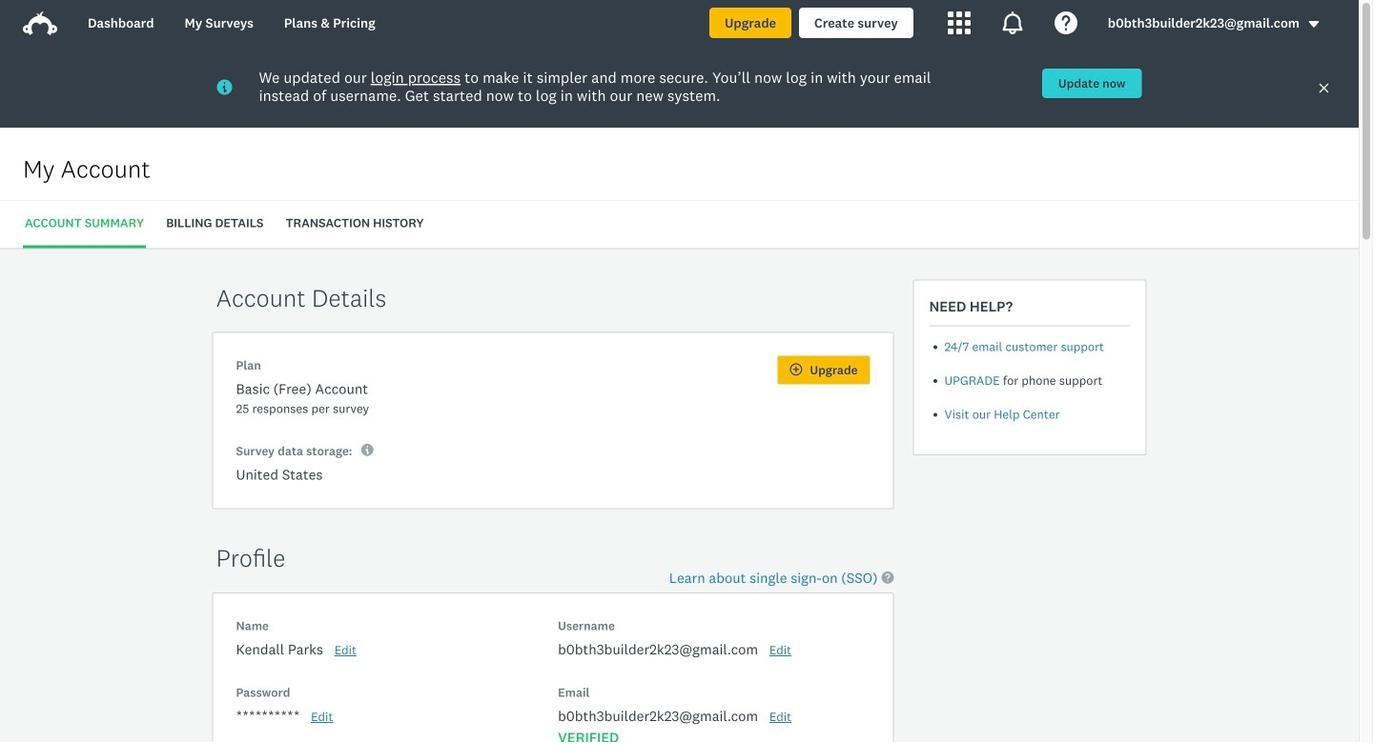 Task type: locate. For each thing, give the bounding box(es) containing it.
2 products icon image from the left
[[1001, 11, 1024, 34]]

1 horizontal spatial products icon image
[[1001, 11, 1024, 34]]

help icon image
[[1055, 11, 1078, 34]]

products icon image
[[948, 11, 971, 34], [1001, 11, 1024, 34]]

0 horizontal spatial products icon image
[[948, 11, 971, 34]]

1 products icon image from the left
[[948, 11, 971, 34]]



Task type: describe. For each thing, give the bounding box(es) containing it.
x image
[[1318, 82, 1330, 94]]

dropdown arrow image
[[1308, 18, 1321, 31]]

surveymonkey logo image
[[23, 11, 57, 35]]



Task type: vqa. For each thing, say whether or not it's contained in the screenshot.
THE HELP ICON
yes



